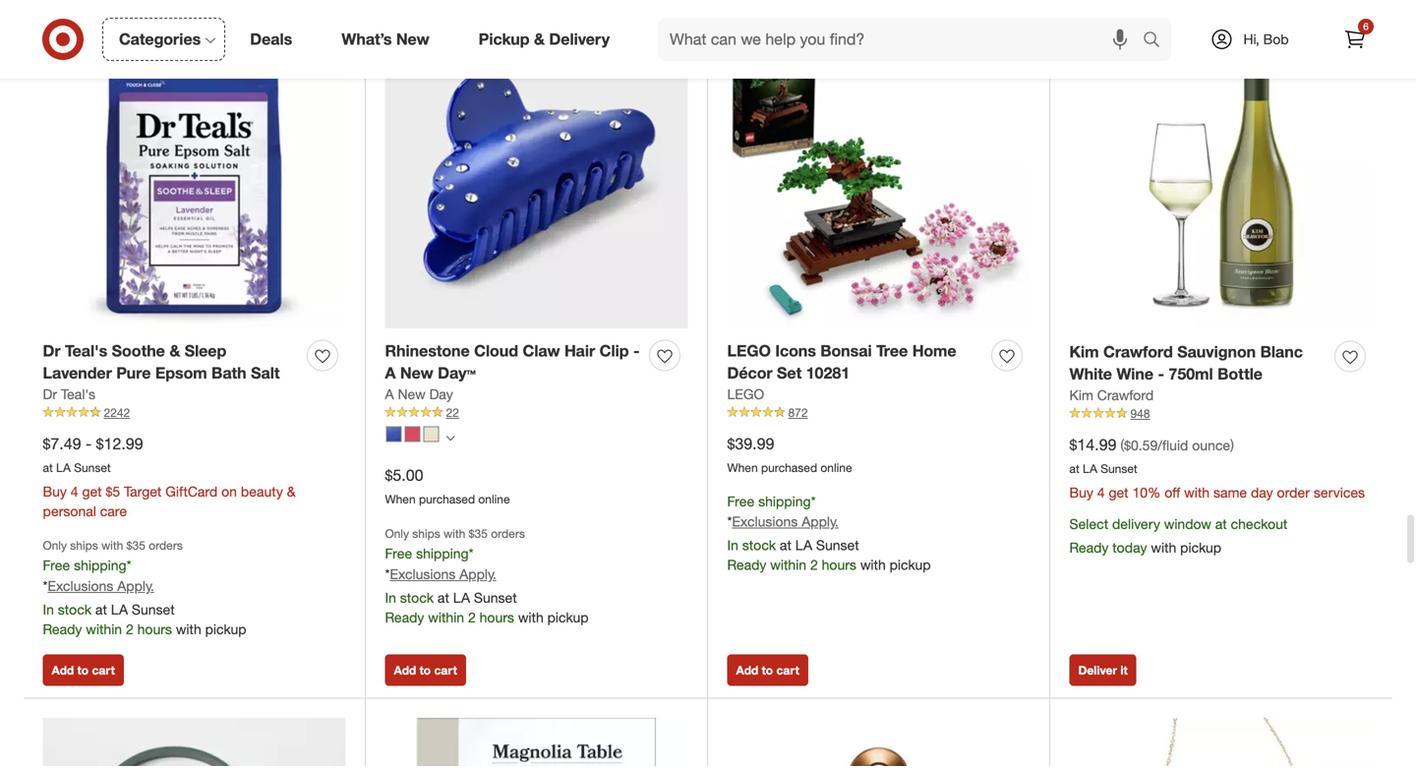 Task type: describe. For each thing, give the bounding box(es) containing it.
blanc
[[1261, 342, 1303, 361]]

within for rhinestone cloud claw hair clip - a new day™
[[428, 609, 464, 626]]

hi,
[[1244, 30, 1260, 48]]

add to cart for $7.49
[[52, 663, 115, 678]]

872 link
[[727, 404, 1030, 422]]

all colors image
[[446, 434, 455, 443]]

crawford for kim crawford
[[1098, 387, 1154, 404]]

sunset inside free shipping * * exclusions apply. in stock at  la sunset ready within 2 hours with pickup
[[816, 537, 859, 554]]

$5.00
[[385, 466, 424, 485]]

22 link
[[385, 404, 688, 422]]

pure
[[116, 364, 151, 383]]

what's new
[[342, 30, 430, 49]]

delivery
[[1113, 515, 1161, 533]]

a new day link
[[385, 385, 453, 404]]

orders for purchased
[[491, 526, 525, 541]]

$39.99 when purchased online
[[727, 434, 852, 475]]

lego for lego icons bonsai tree home décor set 10281
[[727, 341, 771, 360]]

giftcard
[[165, 483, 218, 500]]

free inside free shipping * * exclusions apply. in stock at  la sunset ready within 2 hours with pickup
[[727, 493, 755, 510]]

& inside dr teal's soothe & sleep lavender pure epsom bath salt
[[170, 341, 180, 360]]

tree
[[877, 341, 908, 360]]

rhinestone cloud claw hair clip - a new day™ link
[[385, 340, 642, 385]]

get inside $7.49 - $12.99 at la sunset buy 4 get $5 target giftcard on beauty & personal care
[[82, 483, 102, 500]]

clip
[[600, 341, 629, 360]]

10%
[[1133, 484, 1161, 501]]

what's new link
[[325, 18, 454, 61]]

to for $7.49
[[77, 663, 89, 678]]

pickup & delivery link
[[462, 18, 635, 61]]

off
[[1165, 484, 1181, 501]]

$5
[[106, 483, 120, 500]]

- inside $7.49 - $12.99 at la sunset buy 4 get $5 target giftcard on beauty & personal care
[[86, 434, 92, 454]]

948 link
[[1070, 405, 1374, 423]]

la inside $7.49 - $12.99 at la sunset buy 4 get $5 target giftcard on beauty & personal care
[[56, 460, 71, 475]]

add to cart button for $39.99
[[727, 654, 808, 686]]

lego for lego
[[727, 386, 764, 403]]

personal
[[43, 503, 96, 520]]

home
[[913, 341, 957, 360]]

deliver it
[[1079, 663, 1128, 678]]

dr teal's soothe & sleep lavender pure epsom bath salt link
[[43, 340, 300, 385]]

orders for $12.99
[[149, 538, 183, 553]]

set
[[777, 364, 802, 383]]

dr for dr teal's soothe & sleep lavender pure epsom bath salt
[[43, 341, 61, 360]]

at inside $14.99 ( $0.59 /fluid ounce ) at la sunset buy 4 get 10% off with same day order services
[[1070, 461, 1080, 476]]

pickup
[[479, 30, 530, 49]]

services
[[1314, 484, 1365, 501]]

with inside free shipping * * exclusions apply. in stock at  la sunset ready within 2 hours with pickup
[[861, 556, 886, 574]]

categories link
[[102, 18, 225, 61]]

at inside "select delivery window at checkout ready today with pickup"
[[1216, 515, 1227, 533]]

claw
[[523, 341, 560, 360]]

948
[[1131, 406, 1150, 421]]

soothe
[[112, 341, 165, 360]]

(
[[1121, 437, 1124, 454]]

same
[[1214, 484, 1247, 501]]

872
[[788, 405, 808, 420]]

bob
[[1264, 30, 1289, 48]]

icons
[[776, 341, 816, 360]]

shipping for dr teal's soothe & sleep lavender pure epsom bath salt
[[74, 557, 126, 574]]

)
[[1231, 437, 1234, 454]]

sleep
[[185, 341, 226, 360]]

select
[[1070, 515, 1109, 533]]

2 horizontal spatial &
[[534, 30, 545, 49]]

categories
[[119, 30, 201, 49]]

$0.59
[[1124, 437, 1158, 454]]

get inside $14.99 ( $0.59 /fluid ounce ) at la sunset buy 4 get 10% off with same day order services
[[1109, 484, 1129, 501]]

search button
[[1134, 18, 1182, 65]]

deliver it button
[[1070, 654, 1137, 686]]

kim crawford sauvignon blanc white wine - 750ml bottle
[[1070, 342, 1303, 384]]

sunset inside $14.99 ( $0.59 /fluid ounce ) at la sunset buy 4 get 10% off with same day order services
[[1101, 461, 1138, 476]]

within inside free shipping * * exclusions apply. in stock at  la sunset ready within 2 hours with pickup
[[771, 556, 807, 574]]

2242 link
[[43, 404, 346, 422]]

online for $5.00
[[478, 492, 510, 507]]

ships for -
[[70, 538, 98, 553]]

teal's for dr teal's soothe & sleep lavender pure epsom bath salt
[[65, 341, 107, 360]]

$7.49 - $12.99 at la sunset buy 4 get $5 target giftcard on beauty & personal care
[[43, 434, 296, 520]]

la inside $14.99 ( $0.59 /fluid ounce ) at la sunset buy 4 get 10% off with same day order services
[[1083, 461, 1098, 476]]

ready inside free shipping * * exclusions apply. in stock at  la sunset ready within 2 hours with pickup
[[727, 556, 767, 574]]

all colors element
[[446, 431, 455, 443]]

select delivery window at checkout ready today with pickup
[[1070, 515, 1288, 556]]

rhinestone
[[385, 341, 470, 360]]

- inside rhinestone cloud claw hair clip - a new day™
[[633, 341, 640, 360]]

$39.99
[[727, 434, 775, 454]]

search
[[1134, 32, 1182, 51]]

only for when
[[385, 526, 409, 541]]

online for $39.99
[[821, 460, 852, 475]]

- inside kim crawford sauvignon blanc white wine - 750ml bottle
[[1158, 365, 1165, 384]]

apply. inside free shipping * * exclusions apply. in stock at  la sunset ready within 2 hours with pickup
[[802, 513, 839, 530]]

lego icons bonsai tree home décor set 10281
[[727, 341, 957, 383]]

lego icons bonsai tree home décor set 10281 link
[[727, 340, 984, 385]]

new for a
[[398, 386, 426, 403]]

cart for $39.99
[[777, 663, 800, 678]]

in inside free shipping * * exclusions apply. in stock at  la sunset ready within 2 hours with pickup
[[727, 537, 739, 554]]

only for -
[[43, 538, 67, 553]]

buy inside $7.49 - $12.99 at la sunset buy 4 get $5 target giftcard on beauty & personal care
[[43, 483, 67, 500]]

day
[[1251, 484, 1274, 501]]

sauvignon
[[1178, 342, 1256, 361]]

care
[[100, 503, 127, 520]]

exclusions apply. link for rhinestone cloud claw hair clip - a new day™
[[390, 565, 497, 583]]

$7.49
[[43, 434, 81, 454]]

& inside $7.49 - $12.99 at la sunset buy 4 get $5 target giftcard on beauty & personal care
[[287, 483, 296, 500]]

stock inside free shipping * * exclusions apply. in stock at  la sunset ready within 2 hours with pickup
[[743, 537, 776, 554]]

la inside free shipping * * exclusions apply. in stock at  la sunset ready within 2 hours with pickup
[[796, 537, 813, 554]]

dr for dr teal's
[[43, 386, 57, 403]]

crawford for kim crawford sauvignon blanc white wine - 750ml bottle
[[1104, 342, 1173, 361]]

it
[[1121, 663, 1128, 678]]

deals link
[[233, 18, 317, 61]]

What can we help you find? suggestions appear below search field
[[658, 18, 1148, 61]]

purchased for $39.99
[[761, 460, 818, 475]]

dr teal's link
[[43, 385, 95, 404]]

bottle
[[1218, 365, 1263, 384]]

4 inside $7.49 - $12.99 at la sunset buy 4 get $5 target giftcard on beauty & personal care
[[71, 483, 78, 500]]

cart for $7.49
[[92, 663, 115, 678]]

delivery
[[549, 30, 610, 49]]

sunset inside $7.49 - $12.99 at la sunset buy 4 get $5 target giftcard on beauty & personal care
[[74, 460, 111, 475]]

lego link
[[727, 385, 764, 404]]

hours for rhinestone cloud claw hair clip - a new day™
[[480, 609, 514, 626]]

$5.00 when purchased online
[[385, 466, 510, 507]]

$14.99
[[1070, 435, 1117, 455]]

6 link
[[1334, 18, 1377, 61]]

fuchsia image
[[405, 427, 421, 442]]

kim crawford
[[1070, 387, 1154, 404]]

white
[[1070, 365, 1113, 384]]

target
[[124, 483, 162, 500]]

add for $39.99
[[736, 663, 759, 678]]

shipping inside free shipping * * exclusions apply. in stock at  la sunset ready within 2 hours with pickup
[[759, 493, 811, 510]]



Task type: locate. For each thing, give the bounding box(es) containing it.
lego inside lego icons bonsai tree home décor set 10281
[[727, 341, 771, 360]]

teal's for dr teal's
[[61, 386, 95, 403]]

bonsai
[[821, 341, 872, 360]]

0 horizontal spatial exclusions apply. link
[[48, 577, 154, 595]]

10281
[[806, 364, 850, 383]]

dr down lavender
[[43, 386, 57, 403]]

1 horizontal spatial 4
[[1098, 484, 1105, 501]]

at inside $7.49 - $12.99 at la sunset buy 4 get $5 target giftcard on beauty & personal care
[[43, 460, 53, 475]]

kim down white
[[1070, 387, 1094, 404]]

0 vertical spatial lego
[[727, 341, 771, 360]]

0 vertical spatial teal's
[[65, 341, 107, 360]]

0 horizontal spatial orders
[[149, 538, 183, 553]]

exclusions inside free shipping * * exclusions apply. in stock at  la sunset ready within 2 hours with pickup
[[732, 513, 798, 530]]

navy blue image
[[386, 427, 402, 442]]

pickup inside "select delivery window at checkout ready today with pickup"
[[1181, 539, 1222, 556]]

to for $39.99
[[762, 663, 773, 678]]

within for dr teal's soothe & sleep lavender pure epsom bath salt
[[86, 621, 122, 638]]

only ships with $35 orders free shipping * * exclusions apply. in stock at  la sunset ready within 2 hours with pickup
[[385, 526, 589, 626], [43, 538, 246, 638]]

1 horizontal spatial purchased
[[761, 460, 818, 475]]

4 up 'select'
[[1098, 484, 1105, 501]]

lavender
[[43, 364, 112, 383]]

0 horizontal spatial stock
[[58, 601, 92, 618]]

only down personal
[[43, 538, 67, 553]]

1 vertical spatial purchased
[[419, 492, 475, 507]]

0 horizontal spatial within
[[86, 621, 122, 638]]

2 lego from the top
[[727, 386, 764, 403]]

kim crawford link
[[1070, 386, 1154, 405]]

when down $5.00 at the left bottom of page
[[385, 492, 416, 507]]

pickup & delivery
[[479, 30, 610, 49]]

exclusions for rhinestone cloud claw hair clip - a new day™
[[390, 565, 456, 583]]

when inside the $5.00 when purchased online
[[385, 492, 416, 507]]

& right beauty
[[287, 483, 296, 500]]

apply. for rhinestone cloud claw hair clip - a new day™
[[460, 565, 497, 583]]

kim for kim crawford
[[1070, 387, 1094, 404]]

3 cart from the left
[[777, 663, 800, 678]]

2 horizontal spatial add
[[736, 663, 759, 678]]

ready inside "select delivery window at checkout ready today with pickup"
[[1070, 539, 1109, 556]]

only ships with $35 orders free shipping * * exclusions apply. in stock at  la sunset ready within 2 hours with pickup down the $5.00 when purchased online on the left bottom
[[385, 526, 589, 626]]

in for dr teal's soothe & sleep lavender pure epsom bath salt
[[43, 601, 54, 618]]

lego down décor in the right top of the page
[[727, 386, 764, 403]]

when inside $39.99 when purchased online
[[727, 460, 758, 475]]

2 horizontal spatial 2
[[811, 556, 818, 574]]

teal's
[[65, 341, 107, 360], [61, 386, 95, 403]]

1 horizontal spatial when
[[727, 460, 758, 475]]

orders down target
[[149, 538, 183, 553]]

0 horizontal spatial when
[[385, 492, 416, 507]]

0 horizontal spatial $35
[[127, 538, 145, 553]]

a inside rhinestone cloud claw hair clip - a new day™
[[385, 364, 396, 383]]

shipping down the $5.00 when purchased online on the left bottom
[[416, 545, 469, 562]]

kendra scott eva pendant necklace image
[[1070, 718, 1374, 766], [1070, 718, 1374, 766]]

1 vertical spatial new
[[400, 364, 434, 383]]

buy up 'select'
[[1070, 484, 1094, 501]]

6
[[1364, 20, 1369, 32]]

0 horizontal spatial add
[[52, 663, 74, 678]]

2 add to cart from the left
[[394, 663, 457, 678]]

2 horizontal spatial hours
[[822, 556, 857, 574]]

lego icons bonsai tree home décor set 10281 image
[[727, 25, 1030, 328], [727, 25, 1030, 328]]

in
[[727, 537, 739, 554], [385, 589, 396, 606], [43, 601, 54, 618]]

$35 for $12.99
[[127, 538, 145, 553]]

online inside $39.99 when purchased online
[[821, 460, 852, 475]]

2 horizontal spatial in
[[727, 537, 739, 554]]

0 vertical spatial crawford
[[1104, 342, 1173, 361]]

to for $5.00
[[420, 663, 431, 678]]

dyson supersonic hair dryer - copper - ulta beauty image
[[727, 718, 1030, 766], [727, 718, 1030, 766]]

2 for dr teal's soothe & sleep lavender pure epsom bath salt
[[126, 621, 134, 638]]

free down $5.00 at the left bottom of page
[[385, 545, 412, 562]]

add to cart button for $7.49
[[43, 654, 124, 686]]

teal's down lavender
[[61, 386, 95, 403]]

dr inside dr teal's soothe & sleep lavender pure epsom bath salt
[[43, 341, 61, 360]]

dr
[[43, 341, 61, 360], [43, 386, 57, 403]]

1 horizontal spatial add to cart button
[[385, 654, 466, 686]]

2 to from the left
[[420, 663, 431, 678]]

4 inside $14.99 ( $0.59 /fluid ounce ) at la sunset buy 4 get 10% off with same day order services
[[1098, 484, 1105, 501]]

cart for $5.00
[[434, 663, 457, 678]]

1 horizontal spatial only ships with $35 orders free shipping * * exclusions apply. in stock at  la sunset ready within 2 hours with pickup
[[385, 526, 589, 626]]

/fluid
[[1158, 437, 1189, 454]]

to
[[77, 663, 89, 678], [420, 663, 431, 678], [762, 663, 773, 678]]

2 cart from the left
[[434, 663, 457, 678]]

only ships with $35 orders free shipping * * exclusions apply. in stock at  la sunset ready within 2 hours with pickup for purchased
[[385, 526, 589, 626]]

1 horizontal spatial only
[[385, 526, 409, 541]]

free for rhinestone cloud claw hair clip - a new day™
[[385, 545, 412, 562]]

a up navy blue image
[[385, 386, 394, 403]]

shipping down 'care' on the bottom left
[[74, 557, 126, 574]]

dr teal's
[[43, 386, 95, 403]]

online
[[821, 460, 852, 475], [478, 492, 510, 507]]

dr teal's soothe & sleep lavender pure epsom bath salt
[[43, 341, 280, 383]]

free for dr teal's soothe & sleep lavender pure epsom bath salt
[[43, 557, 70, 574]]

in for rhinestone cloud claw hair clip - a new day™
[[385, 589, 396, 606]]

2 vertical spatial new
[[398, 386, 426, 403]]

exclusions down personal
[[48, 577, 113, 595]]

new right what's
[[396, 30, 430, 49]]

0 horizontal spatial cart
[[92, 663, 115, 678]]

magnolia table volume 2 - by joanna gaines ( hardcover ) image
[[385, 718, 688, 766]]

purchased for $5.00
[[419, 492, 475, 507]]

1 vertical spatial teal's
[[61, 386, 95, 403]]

purchased
[[761, 460, 818, 475], [419, 492, 475, 507]]

2 horizontal spatial free
[[727, 493, 755, 510]]

1 vertical spatial -
[[1158, 365, 1165, 384]]

ships for when
[[412, 526, 440, 541]]

1 horizontal spatial within
[[428, 609, 464, 626]]

stock for dr teal's soothe & sleep lavender pure epsom bath salt
[[58, 601, 92, 618]]

kim up white
[[1070, 342, 1099, 361]]

online inside the $5.00 when purchased online
[[478, 492, 510, 507]]

orders down the $5.00 when purchased online on the left bottom
[[491, 526, 525, 541]]

1 horizontal spatial hours
[[480, 609, 514, 626]]

0 horizontal spatial hours
[[137, 621, 172, 638]]

new for what's
[[396, 30, 430, 49]]

1 horizontal spatial in
[[385, 589, 396, 606]]

1 vertical spatial kim
[[1070, 387, 1094, 404]]

1 horizontal spatial ships
[[412, 526, 440, 541]]

exclusions
[[732, 513, 798, 530], [390, 565, 456, 583], [48, 577, 113, 595]]

1 horizontal spatial online
[[821, 460, 852, 475]]

exclusions apply. link
[[732, 513, 839, 530], [390, 565, 497, 583], [48, 577, 154, 595]]

1 kim from the top
[[1070, 342, 1099, 361]]

0 horizontal spatial shipping
[[74, 557, 126, 574]]

2 horizontal spatial shipping
[[759, 493, 811, 510]]

- right wine at the right of the page
[[1158, 365, 1165, 384]]

1 horizontal spatial shipping
[[416, 545, 469, 562]]

ships down the $5.00 when purchased online on the left bottom
[[412, 526, 440, 541]]

only
[[385, 526, 409, 541], [43, 538, 67, 553]]

0 horizontal spatial only ships with $35 orders free shipping * * exclusions apply. in stock at  la sunset ready within 2 hours with pickup
[[43, 538, 246, 638]]

exclusions apply. link down the $5.00 when purchased online on the left bottom
[[390, 565, 497, 583]]

exclusions down $39.99 when purchased online
[[732, 513, 798, 530]]

2 horizontal spatial -
[[1158, 365, 1165, 384]]

1 horizontal spatial buy
[[1070, 484, 1094, 501]]

when for $39.99
[[727, 460, 758, 475]]

1 horizontal spatial &
[[287, 483, 296, 500]]

2 vertical spatial &
[[287, 483, 296, 500]]

epsom
[[155, 364, 207, 383]]

sunset
[[74, 460, 111, 475], [1101, 461, 1138, 476], [816, 537, 859, 554], [474, 589, 517, 606], [132, 601, 175, 618]]

kim for kim crawford sauvignon blanc white wine - 750ml bottle
[[1070, 342, 1099, 361]]

0 horizontal spatial get
[[82, 483, 102, 500]]

1 horizontal spatial to
[[420, 663, 431, 678]]

exclusions for dr teal's soothe & sleep lavender pure epsom bath salt
[[48, 577, 113, 595]]

3 add from the left
[[736, 663, 759, 678]]

crawford inside kim crawford sauvignon blanc white wine - 750ml bottle
[[1104, 342, 1173, 361]]

on
[[221, 483, 237, 500]]

dr inside dr teal's link
[[43, 386, 57, 403]]

1 horizontal spatial 2
[[468, 609, 476, 626]]

2 horizontal spatial add to cart
[[736, 663, 800, 678]]

with inside $14.99 ( $0.59 /fluid ounce ) at la sunset buy 4 get 10% off with same day order services
[[1185, 484, 1210, 501]]

2 horizontal spatial stock
[[743, 537, 776, 554]]

with
[[1185, 484, 1210, 501], [444, 526, 466, 541], [101, 538, 123, 553], [1151, 539, 1177, 556], [861, 556, 886, 574], [518, 609, 544, 626], [176, 621, 201, 638]]

add for $7.49
[[52, 663, 74, 678]]

window
[[1164, 515, 1212, 533]]

teal's up lavender
[[65, 341, 107, 360]]

1 vertical spatial a
[[385, 386, 394, 403]]

new
[[396, 30, 430, 49], [400, 364, 434, 383], [398, 386, 426, 403]]

1 horizontal spatial apply.
[[460, 565, 497, 583]]

1 horizontal spatial exclusions
[[390, 565, 456, 583]]

exclusions apply. link for dr teal's soothe & sleep lavender pure epsom bath salt
[[48, 577, 154, 595]]

apply.
[[802, 513, 839, 530], [460, 565, 497, 583], [117, 577, 154, 595]]

apply. down 'care' on the bottom left
[[117, 577, 154, 595]]

750ml
[[1169, 365, 1214, 384]]

add to cart for $5.00
[[394, 663, 457, 678]]

2 horizontal spatial exclusions
[[732, 513, 798, 530]]

1 lego from the top
[[727, 341, 771, 360]]

order
[[1277, 484, 1310, 501]]

deliver
[[1079, 663, 1118, 678]]

1 horizontal spatial add to cart
[[394, 663, 457, 678]]

décor
[[727, 364, 773, 383]]

free down personal
[[43, 557, 70, 574]]

add to cart button for $5.00
[[385, 654, 466, 686]]

stock
[[743, 537, 776, 554], [400, 589, 434, 606], [58, 601, 92, 618]]

2 horizontal spatial add to cart button
[[727, 654, 808, 686]]

la
[[56, 460, 71, 475], [1083, 461, 1098, 476], [796, 537, 813, 554], [453, 589, 470, 606], [111, 601, 128, 618]]

hi, bob
[[1244, 30, 1289, 48]]

hours for dr teal's soothe & sleep lavender pure epsom bath salt
[[137, 621, 172, 638]]

1 vertical spatial when
[[385, 492, 416, 507]]

1 horizontal spatial free
[[385, 545, 412, 562]]

2 horizontal spatial within
[[771, 556, 807, 574]]

& right pickup
[[534, 30, 545, 49]]

2 kim from the top
[[1070, 387, 1094, 404]]

0 horizontal spatial free
[[43, 557, 70, 574]]

0 vertical spatial purchased
[[761, 460, 818, 475]]

2 inside free shipping * * exclusions apply. in stock at  la sunset ready within 2 hours with pickup
[[811, 556, 818, 574]]

0 horizontal spatial &
[[170, 341, 180, 360]]

iridescent image
[[423, 427, 439, 442]]

kim crawford sauvignon blanc white wine - 750ml bottle link
[[1070, 341, 1328, 386]]

get left $5
[[82, 483, 102, 500]]

2 horizontal spatial cart
[[777, 663, 800, 678]]

free down $39.99
[[727, 493, 755, 510]]

beauty
[[241, 483, 283, 500]]

1 vertical spatial online
[[478, 492, 510, 507]]

only ships with $35 orders free shipping * * exclusions apply. in stock at  la sunset ready within 2 hours with pickup down 'care' on the bottom left
[[43, 538, 246, 638]]

hours inside free shipping * * exclusions apply. in stock at  la sunset ready within 2 hours with pickup
[[822, 556, 857, 574]]

exclusions apply. link down 'care' on the bottom left
[[48, 577, 154, 595]]

deals
[[250, 30, 292, 49]]

1 horizontal spatial get
[[1109, 484, 1129, 501]]

with inside "select delivery window at checkout ready today with pickup"
[[1151, 539, 1177, 556]]

ships
[[412, 526, 440, 541], [70, 538, 98, 553]]

wine
[[1117, 365, 1154, 384]]

0 vertical spatial dr
[[43, 341, 61, 360]]

only ships with $35 orders free shipping * * exclusions apply. in stock at  la sunset ready within 2 hours with pickup for $12.99
[[43, 538, 246, 638]]

cart
[[92, 663, 115, 678], [434, 663, 457, 678], [777, 663, 800, 678]]

0 vertical spatial when
[[727, 460, 758, 475]]

$35 for purchased
[[469, 526, 488, 541]]

kim inside kim crawford sauvignon blanc white wine - 750ml bottle
[[1070, 342, 1099, 361]]

22
[[446, 405, 459, 420]]

shipping down $39.99 when purchased online
[[759, 493, 811, 510]]

add to cart for $39.99
[[736, 663, 800, 678]]

kim
[[1070, 342, 1099, 361], [1070, 387, 1094, 404]]

0 horizontal spatial -
[[86, 434, 92, 454]]

$35 down the $5.00 when purchased online on the left bottom
[[469, 526, 488, 541]]

purchased inside the $5.00 when purchased online
[[419, 492, 475, 507]]

1 horizontal spatial cart
[[434, 663, 457, 678]]

1 add to cart from the left
[[52, 663, 115, 678]]

2 vertical spatial -
[[86, 434, 92, 454]]

1 add to cart button from the left
[[43, 654, 124, 686]]

0 vertical spatial -
[[633, 341, 640, 360]]

rhinestone cloud claw hair clip - a new day™
[[385, 341, 640, 383]]

0 horizontal spatial 2
[[126, 621, 134, 638]]

ships down personal
[[70, 538, 98, 553]]

0 horizontal spatial 4
[[71, 483, 78, 500]]

new inside rhinestone cloud claw hair clip - a new day™
[[400, 364, 434, 383]]

- right "clip"
[[633, 341, 640, 360]]

stock for rhinestone cloud claw hair clip - a new day™
[[400, 589, 434, 606]]

teal's inside dr teal's soothe & sleep lavender pure epsom bath salt
[[65, 341, 107, 360]]

1 add from the left
[[52, 663, 74, 678]]

wired on-ear headphones - heyday™ image
[[43, 718, 346, 766], [43, 718, 346, 766]]

0 horizontal spatial in
[[43, 601, 54, 618]]

get left 10%
[[1109, 484, 1129, 501]]

4 up personal
[[71, 483, 78, 500]]

0 horizontal spatial to
[[77, 663, 89, 678]]

1 to from the left
[[77, 663, 89, 678]]

apply. for dr teal's soothe & sleep lavender pure epsom bath salt
[[117, 577, 154, 595]]

1 horizontal spatial -
[[633, 341, 640, 360]]

0 horizontal spatial purchased
[[419, 492, 475, 507]]

apply. down $39.99 when purchased online
[[802, 513, 839, 530]]

bath
[[212, 364, 247, 383]]

shipping for rhinestone cloud claw hair clip - a new day™
[[416, 545, 469, 562]]

exclusions down the $5.00 when purchased online on the left bottom
[[390, 565, 456, 583]]

dr up lavender
[[43, 341, 61, 360]]

add
[[52, 663, 74, 678], [394, 663, 416, 678], [736, 663, 759, 678]]

add to cart button
[[43, 654, 124, 686], [385, 654, 466, 686], [727, 654, 808, 686]]

1 vertical spatial crawford
[[1098, 387, 1154, 404]]

checkout
[[1231, 515, 1288, 533]]

today
[[1113, 539, 1147, 556]]

1 vertical spatial &
[[170, 341, 180, 360]]

at inside free shipping * * exclusions apply. in stock at  la sunset ready within 2 hours with pickup
[[780, 537, 792, 554]]

1 horizontal spatial $35
[[469, 526, 488, 541]]

1 horizontal spatial orders
[[491, 526, 525, 541]]

1 a from the top
[[385, 364, 396, 383]]

crawford down wine at the right of the page
[[1098, 387, 1154, 404]]

crawford up wine at the right of the page
[[1104, 342, 1173, 361]]

0 vertical spatial &
[[534, 30, 545, 49]]

add to cart
[[52, 663, 115, 678], [394, 663, 457, 678], [736, 663, 800, 678]]

within
[[771, 556, 807, 574], [428, 609, 464, 626], [86, 621, 122, 638]]

0 horizontal spatial online
[[478, 492, 510, 507]]

dr teal's soothe & sleep lavender pure epsom bath salt image
[[43, 25, 346, 328], [43, 25, 346, 328]]

hair
[[565, 341, 595, 360]]

& up epsom
[[170, 341, 180, 360]]

pickup inside free shipping * * exclusions apply. in stock at  la sunset ready within 2 hours with pickup
[[890, 556, 931, 574]]

cloud
[[474, 341, 518, 360]]

1 vertical spatial dr
[[43, 386, 57, 403]]

when for $5.00
[[385, 492, 416, 507]]

new up a new day
[[400, 364, 434, 383]]

1 horizontal spatial exclusions apply. link
[[390, 565, 497, 583]]

1 dr from the top
[[43, 341, 61, 360]]

- right $7.49
[[86, 434, 92, 454]]

purchased down $39.99
[[761, 460, 818, 475]]

2 a from the top
[[385, 386, 394, 403]]

3 to from the left
[[762, 663, 773, 678]]

2 horizontal spatial exclusions apply. link
[[732, 513, 839, 530]]

when down $39.99
[[727, 460, 758, 475]]

new left day
[[398, 386, 426, 403]]

ounce
[[1193, 437, 1231, 454]]

lego up décor in the right top of the page
[[727, 341, 771, 360]]

a new day
[[385, 386, 453, 403]]

0 vertical spatial online
[[821, 460, 852, 475]]

0 horizontal spatial exclusions
[[48, 577, 113, 595]]

shipping
[[759, 493, 811, 510], [416, 545, 469, 562], [74, 557, 126, 574]]

1 cart from the left
[[92, 663, 115, 678]]

purchased inside $39.99 when purchased online
[[761, 460, 818, 475]]

4
[[71, 483, 78, 500], [1098, 484, 1105, 501]]

2 horizontal spatial apply.
[[802, 513, 839, 530]]

purchased down $5.00 at the left bottom of page
[[419, 492, 475, 507]]

3 add to cart from the left
[[736, 663, 800, 678]]

exclusions apply. link down $39.99 when purchased online
[[732, 513, 839, 530]]

$14.99 ( $0.59 /fluid ounce ) at la sunset buy 4 get 10% off with same day order services
[[1070, 435, 1365, 501]]

what's
[[342, 30, 392, 49]]

2 add to cart button from the left
[[385, 654, 466, 686]]

0 vertical spatial new
[[396, 30, 430, 49]]

buy
[[43, 483, 67, 500], [1070, 484, 1094, 501]]

2 for rhinestone cloud claw hair clip - a new day™
[[468, 609, 476, 626]]

apply. down the $5.00 when purchased online on the left bottom
[[460, 565, 497, 583]]

a up a new day
[[385, 364, 396, 383]]

$12.99
[[96, 434, 143, 454]]

day™
[[438, 364, 476, 383]]

free shipping * * exclusions apply. in stock at  la sunset ready within 2 hours with pickup
[[727, 493, 931, 574]]

only down $5.00 at the left bottom of page
[[385, 526, 409, 541]]

add for $5.00
[[394, 663, 416, 678]]

pickup
[[1181, 539, 1222, 556], [890, 556, 931, 574], [548, 609, 589, 626], [205, 621, 246, 638]]

buy up personal
[[43, 483, 67, 500]]

0 horizontal spatial only
[[43, 538, 67, 553]]

0 vertical spatial a
[[385, 364, 396, 383]]

2242
[[104, 405, 130, 420]]

2 add from the left
[[394, 663, 416, 678]]

rhinestone cloud claw hair clip - a new day™ image
[[385, 25, 688, 328], [385, 25, 688, 328]]

3 add to cart button from the left
[[727, 654, 808, 686]]

1 horizontal spatial stock
[[400, 589, 434, 606]]

0 vertical spatial kim
[[1070, 342, 1099, 361]]

0 horizontal spatial ships
[[70, 538, 98, 553]]

kim crawford sauvignon blanc white wine - 750ml bottle image
[[1070, 25, 1374, 329], [1070, 25, 1374, 329]]

0 horizontal spatial apply.
[[117, 577, 154, 595]]

1 horizontal spatial add
[[394, 663, 416, 678]]

$35 down 'care' on the bottom left
[[127, 538, 145, 553]]

1 vertical spatial lego
[[727, 386, 764, 403]]

buy inside $14.99 ( $0.59 /fluid ounce ) at la sunset buy 4 get 10% off with same day order services
[[1070, 484, 1094, 501]]

free
[[727, 493, 755, 510], [385, 545, 412, 562], [43, 557, 70, 574]]

0 horizontal spatial add to cart button
[[43, 654, 124, 686]]

0 horizontal spatial buy
[[43, 483, 67, 500]]

salt
[[251, 364, 280, 383]]

2 dr from the top
[[43, 386, 57, 403]]

2 horizontal spatial to
[[762, 663, 773, 678]]

0 horizontal spatial add to cart
[[52, 663, 115, 678]]



Task type: vqa. For each thing, say whether or not it's contained in the screenshot.
'948' LINK
yes



